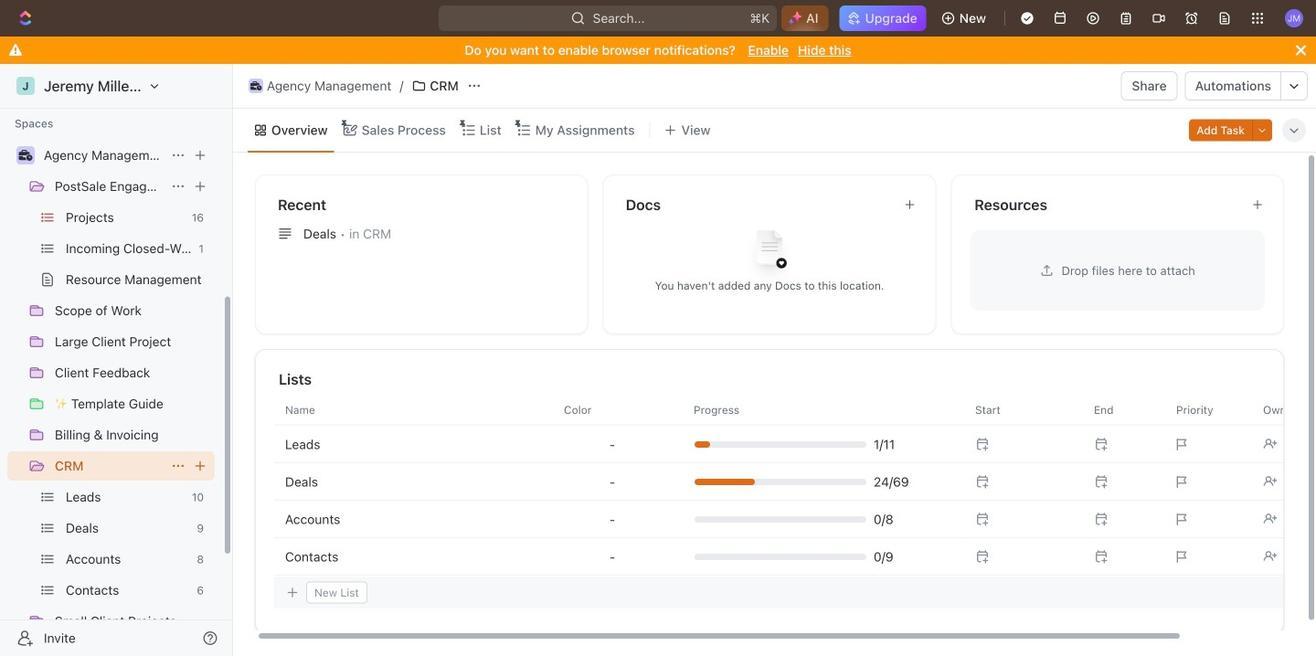 Task type: locate. For each thing, give the bounding box(es) containing it.
business time image
[[250, 81, 262, 91]]

2 vertical spatial dropdown menu image
[[610, 550, 615, 565]]

1 vertical spatial dropdown menu image
[[610, 513, 615, 527]]

jeremy miller's workspace, , element
[[16, 77, 35, 95]]

tree inside sidebar navigation
[[7, 79, 215, 657]]

0 vertical spatial dropdown menu image
[[610, 475, 615, 490]]

1 dropdown menu image from the top
[[610, 475, 615, 490]]

business time image
[[19, 150, 32, 161]]

no most used docs image
[[733, 216, 806, 289]]

dropdown menu image
[[610, 475, 615, 490], [610, 513, 615, 527], [610, 550, 615, 565]]

tree
[[7, 79, 215, 657]]

sidebar navigation
[[0, 49, 237, 657]]



Task type: describe. For each thing, give the bounding box(es) containing it.
2 dropdown menu image from the top
[[610, 513, 615, 527]]

dropdown menu image
[[610, 438, 615, 452]]

3 dropdown menu image from the top
[[610, 550, 615, 565]]



Task type: vqa. For each thing, say whether or not it's contained in the screenshot.
first Dropdown menu icon from the bottom of the page
yes



